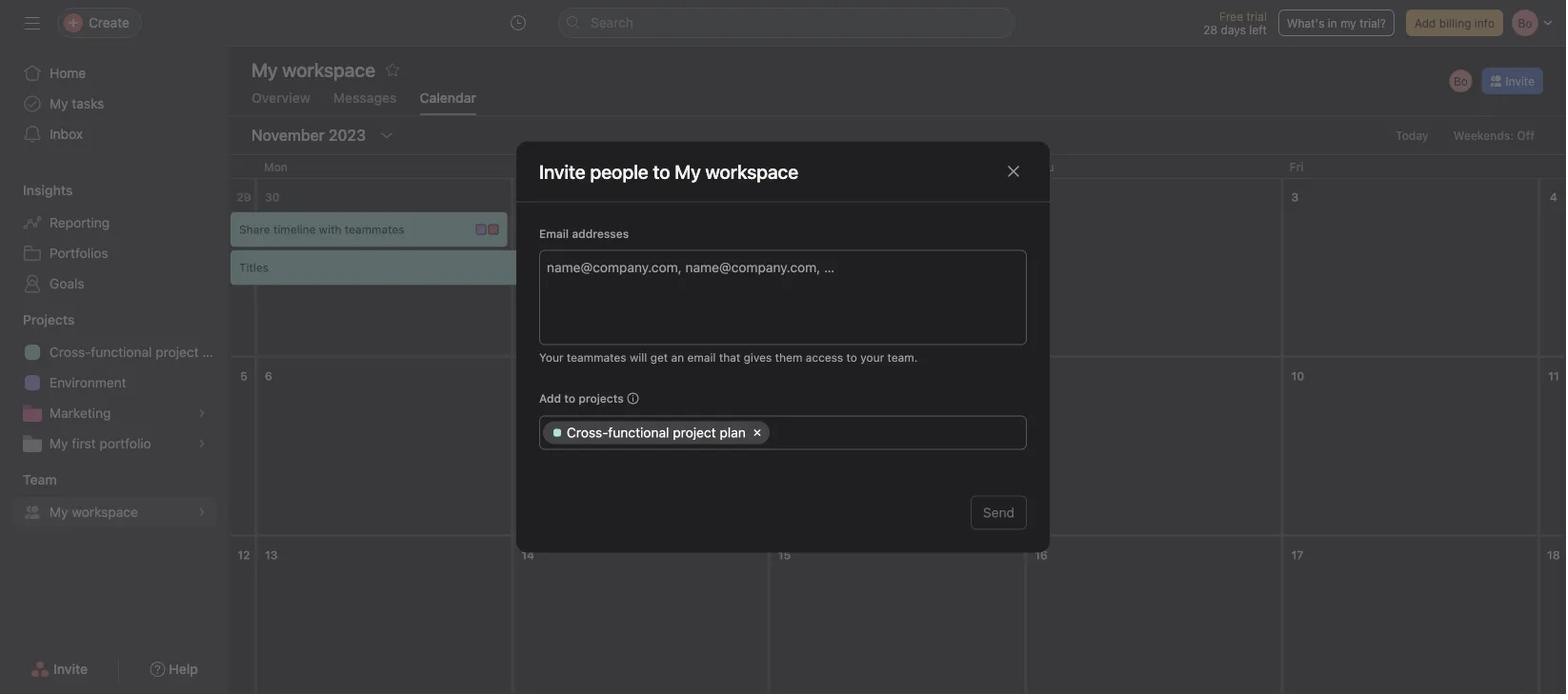 Task type: vqa. For each thing, say whether or not it's contained in the screenshot.
the right briefcase image
no



Task type: locate. For each thing, give the bounding box(es) containing it.
2 my from the top
[[50, 436, 68, 452]]

1 vertical spatial plan
[[720, 425, 746, 441]]

2 vertical spatial invite
[[53, 662, 88, 678]]

1 vertical spatial my
[[50, 436, 68, 452]]

my left first
[[50, 436, 68, 452]]

29
[[237, 191, 251, 204]]

gives
[[744, 351, 772, 365]]

insights element
[[0, 173, 229, 303]]

cross- down add to projects
[[567, 425, 608, 441]]

1 horizontal spatial teammates
[[567, 351, 627, 365]]

my inside 'link'
[[50, 505, 68, 520]]

calendar
[[420, 90, 477, 106]]

0 vertical spatial cross-
[[50, 345, 91, 360]]

to left projects at the left
[[565, 392, 576, 406]]

cross-functional project plan down more information image
[[567, 425, 746, 441]]

1 horizontal spatial plan
[[720, 425, 746, 441]]

tue
[[521, 160, 541, 173]]

2 vertical spatial my
[[50, 505, 68, 520]]

my workspace up november
[[675, 160, 799, 183]]

project inside 'cell'
[[673, 425, 716, 441]]

weekends: off button
[[1446, 122, 1544, 149]]

project down email
[[673, 425, 716, 441]]

my inside global element
[[50, 96, 68, 112]]

will
[[630, 351, 647, 365]]

1 horizontal spatial cross-functional project plan
[[567, 425, 746, 441]]

cross-functional project plan inside projects element
[[50, 345, 229, 360]]

add to starred image
[[385, 62, 400, 77]]

marketing link
[[11, 398, 217, 429]]

cross- inside projects element
[[50, 345, 91, 360]]

add down your
[[539, 392, 561, 406]]

0 horizontal spatial cross-
[[50, 345, 91, 360]]

inbox link
[[11, 119, 217, 150]]

my
[[50, 96, 68, 112], [50, 436, 68, 452], [50, 505, 68, 520]]

cell
[[773, 422, 795, 445]]

1 vertical spatial my workspace
[[675, 160, 799, 183]]

search button
[[559, 8, 1016, 38]]

1 vertical spatial functional
[[608, 425, 670, 441]]

teams element
[[0, 463, 229, 532]]

1 vertical spatial cross-
[[567, 425, 608, 441]]

0 horizontal spatial project
[[156, 345, 199, 360]]

trial
[[1247, 10, 1268, 23]]

what's in my trial?
[[1288, 16, 1387, 30]]

invite inside invite people to my workspace "dialog"
[[539, 160, 586, 183]]

messages
[[333, 90, 397, 106]]

1 horizontal spatial project
[[673, 425, 716, 441]]

1 vertical spatial teammates
[[567, 351, 627, 365]]

add for add to projects
[[539, 392, 561, 406]]

reporting
[[50, 215, 110, 231]]

to
[[653, 160, 671, 183], [847, 351, 858, 365], [565, 392, 576, 406]]

0 horizontal spatial cross-functional project plan
[[50, 345, 229, 360]]

weekends: off
[[1454, 129, 1535, 142]]

an
[[672, 351, 685, 365]]

1 horizontal spatial add
[[1415, 16, 1437, 30]]

portfolios link
[[11, 238, 217, 269]]

teammates inside invite people to my workspace "dialog"
[[567, 351, 627, 365]]

add left billing
[[1415, 16, 1437, 30]]

18
[[1548, 549, 1561, 562]]

weekends:
[[1454, 129, 1515, 142]]

in
[[1328, 16, 1338, 30]]

0 vertical spatial my workspace
[[252, 58, 376, 81]]

add
[[1415, 16, 1437, 30], [539, 392, 561, 406]]

0 horizontal spatial invite button
[[18, 653, 100, 687]]

project up environment link at the bottom left of the page
[[156, 345, 199, 360]]

1 horizontal spatial to
[[653, 160, 671, 183]]

to left the your
[[847, 351, 858, 365]]

0 vertical spatial teammates
[[345, 223, 405, 236]]

days
[[1222, 23, 1247, 36]]

teammates right with
[[345, 223, 405, 236]]

cross-functional project plan inside 'cell'
[[567, 425, 746, 441]]

share
[[239, 223, 270, 236]]

1 vertical spatial cross-functional project plan
[[567, 425, 746, 441]]

invite button
[[1483, 68, 1544, 94], [18, 653, 100, 687]]

add inside invite people to my workspace "dialog"
[[539, 392, 561, 406]]

1 horizontal spatial invite
[[539, 160, 586, 183]]

1 horizontal spatial functional
[[608, 425, 670, 441]]

0 vertical spatial cross-functional project plan
[[50, 345, 229, 360]]

projects button
[[0, 311, 75, 330]]

add inside button
[[1415, 16, 1437, 30]]

3 my from the top
[[50, 505, 68, 520]]

billing
[[1440, 16, 1472, 30]]

plan inside cross-functional project plan link
[[202, 345, 229, 360]]

functional up environment link at the bottom left of the page
[[91, 345, 152, 360]]

1 vertical spatial add
[[539, 392, 561, 406]]

projects
[[579, 392, 624, 406]]

your
[[539, 351, 564, 365]]

30
[[265, 191, 280, 204]]

functional down more information image
[[608, 425, 670, 441]]

0 vertical spatial plan
[[202, 345, 229, 360]]

0 horizontal spatial plan
[[202, 345, 229, 360]]

31
[[522, 191, 535, 204]]

my first portfolio
[[50, 436, 151, 452]]

my inside projects element
[[50, 436, 68, 452]]

search list box
[[559, 8, 1016, 38]]

team.
[[888, 351, 918, 365]]

0 vertical spatial invite
[[1506, 74, 1535, 88]]

messages button
[[333, 90, 397, 115]]

my left tasks
[[50, 96, 68, 112]]

0 horizontal spatial my workspace
[[252, 58, 376, 81]]

1 vertical spatial to
[[847, 351, 858, 365]]

0 vertical spatial add
[[1415, 16, 1437, 30]]

projects element
[[0, 303, 229, 463]]

your
[[861, 351, 885, 365]]

marketing
[[50, 406, 111, 421]]

cross-functional project plan up environment link at the bottom left of the page
[[50, 345, 229, 360]]

teammates
[[345, 223, 405, 236], [567, 351, 627, 365]]

functional
[[91, 345, 152, 360], [608, 425, 670, 441]]

1 horizontal spatial my workspace
[[675, 160, 799, 183]]

0 horizontal spatial add
[[539, 392, 561, 406]]

cross-functional project plan link
[[11, 337, 229, 368]]

what's in my trial? button
[[1279, 10, 1395, 36]]

my workspace
[[252, 58, 376, 81], [675, 160, 799, 183]]

access
[[806, 351, 844, 365]]

to right 'people'
[[653, 160, 671, 183]]

free
[[1220, 10, 1244, 23]]

projects
[[23, 312, 75, 328]]

2 horizontal spatial to
[[847, 351, 858, 365]]

send
[[984, 505, 1015, 521]]

my workspace inside "dialog"
[[675, 160, 799, 183]]

1 horizontal spatial cross-
[[567, 425, 608, 441]]

my
[[1341, 16, 1357, 30]]

trial?
[[1360, 16, 1387, 30]]

my for my tasks
[[50, 96, 68, 112]]

teammates up projects at the left
[[567, 351, 627, 365]]

tasks
[[72, 96, 104, 112]]

goals link
[[11, 269, 217, 299]]

people
[[590, 160, 649, 183]]

1 vertical spatial invite button
[[18, 653, 100, 687]]

first
[[72, 436, 96, 452]]

1 vertical spatial invite
[[539, 160, 586, 183]]

15
[[779, 549, 791, 562]]

functional inside 'cell'
[[608, 425, 670, 441]]

11
[[1549, 370, 1560, 383]]

today button
[[1388, 122, 1438, 149]]

my down team
[[50, 505, 68, 520]]

what's
[[1288, 16, 1325, 30]]

Email addresses text field
[[547, 256, 849, 279]]

thu
[[1034, 160, 1055, 173]]

add for add billing info
[[1415, 16, 1437, 30]]

3
[[1292, 191, 1299, 204]]

0 vertical spatial functional
[[91, 345, 152, 360]]

1 horizontal spatial invite button
[[1483, 68, 1544, 94]]

2 vertical spatial to
[[565, 392, 576, 406]]

my workspace up overview
[[252, 58, 376, 81]]

0 vertical spatial my
[[50, 96, 68, 112]]

cross- inside 'cell'
[[567, 425, 608, 441]]

1 my from the top
[[50, 96, 68, 112]]

cross- up 'environment'
[[50, 345, 91, 360]]

1 vertical spatial project
[[673, 425, 716, 441]]

0 horizontal spatial functional
[[91, 345, 152, 360]]

email
[[688, 351, 716, 365]]

project
[[156, 345, 199, 360], [673, 425, 716, 441]]

my for my workspace
[[50, 505, 68, 520]]

workspace
[[72, 505, 138, 520]]

0 vertical spatial invite button
[[1483, 68, 1544, 94]]



Task type: describe. For each thing, give the bounding box(es) containing it.
0 horizontal spatial invite
[[53, 662, 88, 678]]

november 2023
[[252, 126, 366, 144]]

search
[[591, 15, 634, 30]]

my tasks
[[50, 96, 104, 112]]

4
[[1551, 191, 1558, 204]]

november
[[779, 191, 835, 204]]

email addresses
[[539, 227, 629, 241]]

your teammates will get an email that gives them access to your team.
[[539, 351, 918, 365]]

add billing info
[[1415, 16, 1495, 30]]

november 1
[[779, 191, 844, 204]]

goals
[[50, 276, 84, 292]]

16
[[1035, 549, 1048, 562]]

portfolios
[[50, 245, 108, 261]]

inbox
[[50, 126, 83, 142]]

invite people to my workspace
[[539, 160, 799, 183]]

my tasks link
[[11, 89, 217, 119]]

off
[[1518, 129, 1535, 142]]

info
[[1475, 16, 1495, 30]]

12
[[238, 549, 250, 562]]

environment link
[[11, 368, 217, 398]]

email
[[539, 227, 569, 241]]

send button
[[971, 496, 1027, 530]]

home link
[[11, 58, 217, 89]]

13
[[265, 549, 278, 562]]

mon
[[264, 160, 288, 173]]

10
[[1292, 370, 1305, 383]]

2
[[1035, 191, 1042, 204]]

left
[[1250, 23, 1268, 36]]

cell inside "cross-functional project plan" row
[[773, 422, 795, 445]]

environment
[[50, 375, 126, 391]]

portfolio
[[100, 436, 151, 452]]

plan inside cross-functional project plan 'cell'
[[720, 425, 746, 441]]

calendar button
[[420, 90, 477, 115]]

my first portfolio link
[[11, 429, 217, 459]]

titles
[[239, 261, 269, 274]]

overview
[[252, 90, 311, 106]]

0 vertical spatial project
[[156, 345, 199, 360]]

17
[[1292, 549, 1304, 562]]

close this dialog image
[[1006, 164, 1022, 179]]

0 vertical spatial to
[[653, 160, 671, 183]]

hide sidebar image
[[25, 15, 40, 30]]

timeline
[[274, 223, 316, 236]]

that
[[719, 351, 741, 365]]

them
[[776, 351, 803, 365]]

free trial 28 days left
[[1204, 10, 1268, 36]]

global element
[[0, 47, 229, 161]]

invite people to my workspace dialog
[[517, 142, 1050, 553]]

fri
[[1290, 160, 1305, 173]]

bo
[[1454, 74, 1469, 88]]

my for my first portfolio
[[50, 436, 68, 452]]

functional inside projects element
[[91, 345, 152, 360]]

add billing info button
[[1407, 10, 1504, 36]]

cross-functional project plan row
[[543, 422, 1024, 449]]

get
[[651, 351, 668, 365]]

home
[[50, 65, 86, 81]]

insights button
[[0, 181, 73, 200]]

team
[[23, 472, 57, 488]]

more information image
[[628, 393, 639, 405]]

my workspace
[[50, 505, 138, 520]]

2 horizontal spatial invite
[[1506, 74, 1535, 88]]

insights
[[23, 183, 73, 198]]

wed
[[777, 160, 802, 173]]

addresses
[[572, 227, 629, 241]]

share timeline with teammates
[[239, 223, 405, 236]]

team button
[[0, 471, 57, 490]]

6
[[265, 370, 272, 383]]

cross-functional project plan cell
[[543, 422, 770, 445]]

0 horizontal spatial to
[[565, 392, 576, 406]]

0 horizontal spatial teammates
[[345, 223, 405, 236]]

5
[[240, 370, 248, 383]]

today
[[1396, 129, 1429, 142]]

my workspace link
[[11, 498, 217, 528]]

with
[[319, 223, 342, 236]]

overview button
[[252, 90, 311, 115]]

1
[[838, 191, 844, 204]]

28
[[1204, 23, 1218, 36]]



